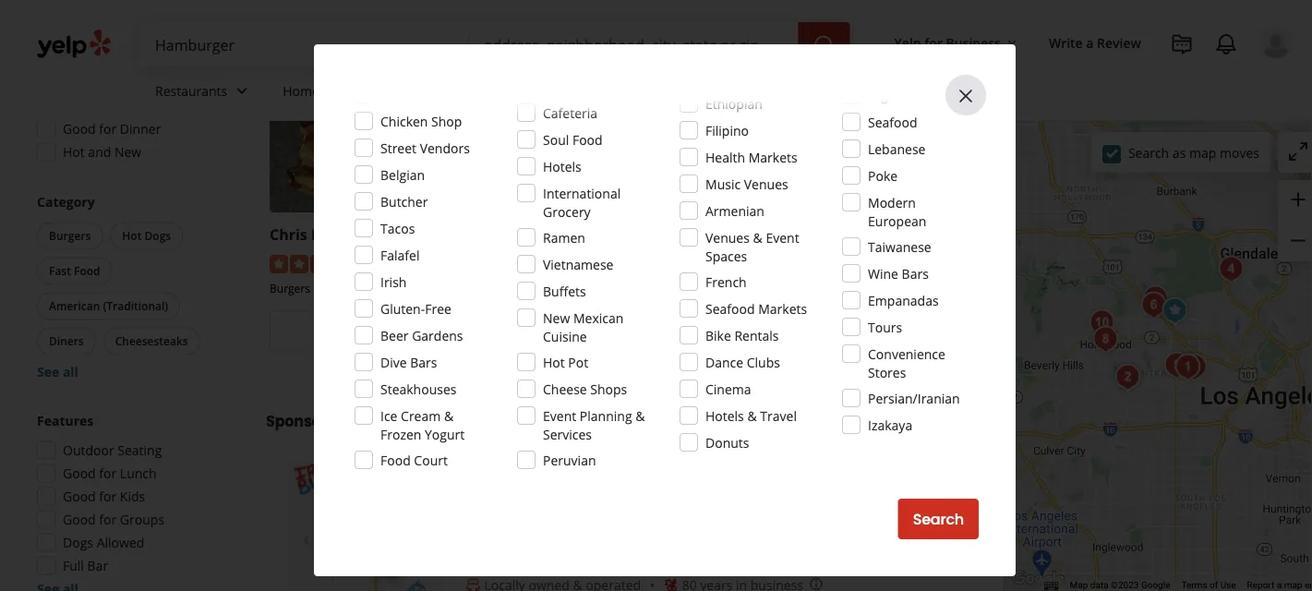 Task type: describe. For each thing, give the bounding box(es) containing it.
report a map er link
[[1248, 580, 1313, 591]]

american
[[49, 298, 100, 314]]

hot and new
[[63, 143, 142, 161]]

allowed
[[97, 534, 144, 551]]

zoom in image
[[1288, 188, 1310, 211]]

yelp for business button
[[887, 26, 1027, 59]]

burgers, fast food
[[505, 281, 601, 296]]

business inside button
[[946, 34, 1001, 51]]

good for good for dinner
[[63, 120, 96, 138]]

good for lunch
[[63, 465, 157, 482]]

tours
[[868, 318, 903, 336]]

0 vertical spatial new
[[114, 143, 142, 161]]

reviews) for nexx burger
[[666, 254, 716, 271]]

yelp
[[895, 34, 921, 51]]

burgers down 4.5 star rating image
[[270, 281, 310, 296]]

irv's burgers image
[[288, 462, 444, 591]]

nexx
[[505, 225, 543, 244]]

good for kids
[[63, 488, 145, 505]]

open until 10:30 pm
[[553, 352, 677, 369]]

hot for hot pot
[[543, 353, 565, 371]]

services inside business categories element
[[323, 82, 372, 99]]

services inside event planning & services
[[543, 425, 592, 443]]

10:30
[[621, 352, 654, 369]]

gluten-free
[[381, 300, 452, 317]]

4.5 (442 reviews)
[[377, 254, 477, 271]]

bars for dive bars
[[410, 353, 437, 371]]

until for view
[[830, 352, 857, 369]]

american (traditional) button
[[37, 292, 180, 320]]

seafood for seafood
[[868, 113, 918, 131]]

now inside 'group'
[[99, 28, 127, 45]]

reviews) for chris n' eddy's
[[428, 254, 477, 271]]

google image
[[1008, 567, 1069, 591]]

& inside venues & event spaces
[[753, 229, 763, 246]]

for the win image
[[1137, 280, 1174, 317]]

see all button
[[37, 363, 78, 381]]

16 locally owned v2 image
[[466, 578, 481, 591]]

health markets
[[706, 148, 798, 166]]

restaurants link
[[140, 67, 268, 120]]

eddy's
[[330, 225, 376, 244]]

hot dogs button
[[110, 222, 183, 250]]

seafood markets
[[706, 300, 807, 317]]

hot dogs
[[122, 228, 171, 243]]

burger for view business
[[783, 225, 833, 244]]

hot for hot and new
[[63, 143, 85, 161]]

filipino
[[706, 121, 749, 139]]

vendors
[[420, 139, 470, 157]]

of
[[1210, 580, 1218, 591]]

good for good for groups
[[63, 511, 96, 528]]

food inside fast food button
[[74, 263, 100, 278]]

taiwanese
[[868, 238, 932, 255]]

falafel
[[381, 246, 420, 264]]

terms
[[1182, 580, 1208, 591]]

& inside the ice cream & frozen yogurt
[[444, 407, 454, 424]]

event inside venues & event spaces
[[766, 229, 800, 246]]

midnight
[[387, 352, 441, 369]]

open for open now 4:21 pm
[[63, 28, 96, 45]]

n'
[[311, 225, 326, 244]]

burger for order now
[[547, 225, 597, 244]]

pm for open until 10:30 pm
[[658, 352, 677, 369]]

hook burger
[[740, 225, 833, 244]]

bike rentals
[[706, 327, 779, 344]]

french
[[706, 273, 747, 290]]

4 star rating image
[[505, 255, 605, 273]]

kids
[[120, 488, 145, 505]]

chicken shop
[[381, 112, 462, 130]]

(442
[[399, 254, 425, 271]]

ice cream & frozen yogurt
[[381, 407, 465, 443]]

butcher
[[381, 193, 428, 210]]

4.1
[[847, 254, 866, 271]]

burgers inside button
[[49, 228, 91, 243]]

16 years in business v2 image
[[664, 578, 679, 591]]

chris
[[270, 225, 307, 244]]

food right soul
[[573, 131, 603, 148]]

all
[[63, 363, 78, 381]]

data
[[1091, 580, 1109, 591]]

cafeteria
[[543, 104, 598, 121]]

cheesesteaks button
[[103, 327, 200, 355]]

4.0 (1.3k reviews)
[[612, 254, 716, 271]]

free
[[425, 300, 452, 317]]

empanadas
[[868, 291, 939, 309]]

previous image
[[296, 529, 318, 551]]

report
[[1248, 580, 1275, 591]]

hook burger link
[[740, 225, 833, 244]]

for for groups
[[99, 511, 117, 528]]

expand map image
[[1288, 140, 1310, 162]]

lunch
[[120, 465, 157, 482]]

rentals
[[735, 327, 779, 344]]

cinema
[[706, 380, 752, 398]]

irv's
[[466, 462, 504, 488]]

lebanese
[[868, 140, 926, 157]]

4.1 (1.3k reviews)
[[847, 254, 951, 271]]

view business
[[799, 321, 902, 342]]

dive
[[381, 353, 407, 371]]

buffets
[[543, 282, 586, 300]]

planning
[[580, 407, 632, 424]]

fast inside button
[[49, 263, 71, 278]]

monty's good burger image
[[1159, 347, 1196, 384]]

4.5 star rating image
[[270, 255, 369, 273]]

close image
[[955, 85, 977, 107]]

outdoor seating
[[63, 442, 162, 459]]

1 vertical spatial dogs
[[63, 534, 93, 551]]

0 vertical spatial venues
[[744, 175, 788, 193]]

results
[[349, 411, 403, 432]]

4.1 star rating image
[[740, 255, 840, 273]]

poke
[[868, 167, 898, 184]]

google
[[1142, 580, 1171, 591]]

cheese
[[543, 380, 587, 398]]

a for write
[[1087, 34, 1094, 51]]

9:00
[[860, 352, 886, 369]]

search dialog
[[0, 0, 1313, 591]]

health
[[706, 148, 745, 166]]

open for open until 10:30 pm
[[553, 352, 588, 369]]

convenience stores
[[868, 345, 946, 381]]

for for dinner
[[99, 120, 117, 138]]

gluten-
[[381, 300, 425, 317]]

slideshow element
[[288, 462, 444, 591]]

beer gardens
[[381, 327, 463, 344]]

offers
[[63, 51, 100, 68]]

group containing open now
[[31, 0, 229, 167]]

chicken
[[381, 112, 428, 130]]

order now link for chris n' eddy's
[[270, 311, 490, 351]]

report a map er
[[1248, 580, 1313, 591]]

hollywood burger image
[[1135, 287, 1172, 324]]

©2023
[[1111, 580, 1139, 591]]

search image
[[813, 34, 836, 56]]

open now 4:21 pm
[[63, 28, 179, 45]]

reviews) for hook burger
[[901, 254, 951, 271]]

music
[[706, 175, 741, 193]]

burgers up seafood markets
[[740, 281, 781, 296]]

hotels for hotels & travel
[[706, 407, 744, 424]]

irv's burgers
[[466, 462, 581, 488]]

(1.3k for business
[[869, 254, 898, 271]]

1 vertical spatial fast
[[551, 281, 572, 296]]

fast food
[[49, 263, 100, 278]]

now for nexx burger
[[622, 321, 653, 342]]



Task type: vqa. For each thing, say whether or not it's contained in the screenshot.
Support Link
no



Task type: locate. For each thing, give the bounding box(es) containing it.
event planning & services
[[543, 407, 645, 443]]

1 horizontal spatial search
[[1129, 144, 1170, 161]]

group containing features
[[31, 411, 229, 591]]

dance
[[706, 353, 744, 371]]

venues inside venues & event spaces
[[706, 229, 750, 246]]

search for search
[[913, 509, 964, 530]]

soul food
[[543, 131, 603, 148]]

notifications image
[[1216, 33, 1238, 55]]

2 horizontal spatial until
[[830, 352, 857, 369]]

0 vertical spatial dogs
[[145, 228, 171, 243]]

bars for wine bars
[[902, 265, 929, 282]]

spaces
[[706, 247, 747, 265]]

a for report
[[1277, 580, 1282, 591]]

1 vertical spatial seafood
[[706, 300, 755, 317]]

group containing category
[[33, 193, 229, 381]]

for down the good for lunch
[[99, 488, 117, 505]]

food up american at bottom
[[74, 263, 100, 278]]

0 vertical spatial fast
[[49, 263, 71, 278]]

0 horizontal spatial (1.3k
[[634, 254, 663, 271]]

2 order from the left
[[577, 321, 618, 342]]

1 horizontal spatial order now
[[577, 321, 653, 342]]

venues down "health markets"
[[744, 175, 788, 193]]

2 good from the top
[[63, 465, 96, 482]]

0 horizontal spatial fast
[[49, 263, 71, 278]]

dinner
[[120, 120, 161, 138]]

1 vertical spatial search
[[913, 509, 964, 530]]

hook burger image
[[1132, 141, 1169, 178]]

write
[[1049, 34, 1083, 51]]

1 horizontal spatial bars
[[902, 265, 929, 282]]

0 horizontal spatial order
[[342, 321, 383, 342]]

burgers down category
[[49, 228, 91, 243]]

music venues
[[706, 175, 788, 193]]

0 horizontal spatial bars
[[410, 353, 437, 371]]

& down armenian
[[753, 229, 763, 246]]

good up dogs allowed at the left of the page
[[63, 511, 96, 528]]

2 order now link from the left
[[505, 311, 725, 351]]

fast down 4 star rating image
[[551, 281, 572, 296]]

beer
[[381, 327, 409, 344]]

burger up 4.1 star rating image
[[783, 225, 833, 244]]

shop
[[431, 112, 462, 130]]

travel
[[760, 407, 797, 424]]

0 vertical spatial search
[[1129, 144, 1170, 161]]

for for kids
[[99, 488, 117, 505]]

16 info v2 image
[[407, 414, 422, 429]]

burger
[[547, 225, 597, 244], [783, 225, 833, 244]]

0 horizontal spatial now
[[99, 28, 127, 45]]

services right home
[[323, 82, 372, 99]]

pot
[[568, 353, 589, 371]]

order now link for nexx burger
[[505, 311, 725, 351]]

order now for chris n' eddy's
[[342, 321, 418, 342]]

0 horizontal spatial event
[[543, 407, 577, 424]]

map for er
[[1284, 580, 1303, 591]]

order up open until 10:30 pm
[[577, 321, 618, 342]]

open down the cuisine
[[553, 352, 588, 369]]

hot left pot
[[543, 353, 565, 371]]

0 vertical spatial bars
[[902, 265, 929, 282]]

hot inside button
[[122, 228, 142, 243]]

0 vertical spatial open
[[63, 28, 96, 45]]

burgers button
[[37, 222, 103, 250]]

0 horizontal spatial order now
[[342, 321, 418, 342]]

steakhouses
[[381, 380, 457, 398]]

pm
[[159, 28, 179, 45], [658, 352, 677, 369], [889, 352, 909, 369]]

food down vietnamese
[[575, 281, 601, 296]]

2 until from the left
[[591, 352, 618, 369]]

izakaya
[[868, 416, 913, 434]]

venues up spaces
[[706, 229, 750, 246]]

0 horizontal spatial burger
[[547, 225, 597, 244]]

1 horizontal spatial business
[[946, 34, 1001, 51]]

0 horizontal spatial pm
[[159, 28, 179, 45]]

cassell's hamburgers image
[[1170, 349, 1207, 386], [1170, 349, 1207, 386]]

1 horizontal spatial reviews)
[[666, 254, 716, 271]]

2 burger from the left
[[783, 225, 833, 244]]

write a review
[[1049, 34, 1142, 51]]

4:21
[[130, 28, 156, 45]]

1 vertical spatial a
[[1277, 580, 1282, 591]]

order now up open until 10:30 pm
[[577, 321, 653, 342]]

1 horizontal spatial a
[[1277, 580, 1282, 591]]

groups
[[120, 511, 164, 528]]

2 vertical spatial hot
[[543, 353, 565, 371]]

1 horizontal spatial until
[[591, 352, 618, 369]]

search button
[[898, 499, 979, 539]]

& up yogurt
[[444, 407, 454, 424]]

open inside 'group'
[[63, 28, 96, 45]]

pm right 10:30
[[658, 352, 677, 369]]

a right report
[[1277, 580, 1282, 591]]

a right write
[[1087, 34, 1094, 51]]

good for good for kids
[[63, 488, 96, 505]]

yogurt
[[425, 425, 465, 443]]

now up offers delivery on the top of page
[[99, 28, 127, 45]]

zoom out image
[[1288, 229, 1310, 252]]

map right as
[[1190, 144, 1217, 161]]

until left 9:00
[[830, 352, 857, 369]]

4 good from the top
[[63, 511, 96, 528]]

2 horizontal spatial pm
[[889, 352, 909, 369]]

4.5
[[377, 254, 395, 271]]

info icon image
[[809, 577, 824, 591], [809, 577, 824, 591]]

bike
[[706, 327, 731, 344]]

event down cheese
[[543, 407, 577, 424]]

3 until from the left
[[830, 352, 857, 369]]

0 vertical spatial a
[[1087, 34, 1094, 51]]

street
[[381, 139, 417, 157]]

dogs inside hot dogs button
[[145, 228, 171, 243]]

24 chevron down v2 image
[[231, 80, 253, 102]]

food court
[[381, 451, 448, 469]]

user actions element
[[880, 23, 1313, 137]]

1 vertical spatial venues
[[706, 229, 750, 246]]

until right pot
[[591, 352, 618, 369]]

0 horizontal spatial hotels
[[543, 157, 582, 175]]

0 horizontal spatial search
[[913, 509, 964, 530]]

0 horizontal spatial reviews)
[[428, 254, 477, 271]]

stores
[[868, 363, 906, 381]]

1 horizontal spatial services
[[543, 425, 592, 443]]

&
[[753, 229, 763, 246], [444, 407, 454, 424], [636, 407, 645, 424], [748, 407, 757, 424]]

1 horizontal spatial order
[[577, 321, 618, 342]]

0 vertical spatial services
[[323, 82, 372, 99]]

order now link up open until 10:30 pm
[[505, 311, 725, 351]]

(1.3k for now
[[634, 254, 663, 271]]

1 vertical spatial new
[[543, 309, 570, 327]]

a
[[1087, 34, 1094, 51], [1277, 580, 1282, 591]]

hot right burgers button
[[122, 228, 142, 243]]

until
[[357, 352, 384, 369], [591, 352, 618, 369], [830, 352, 857, 369]]

diners
[[49, 333, 84, 349]]

1 vertical spatial hot
[[122, 228, 142, 243]]

pm right 9:00
[[889, 352, 909, 369]]

0 vertical spatial event
[[766, 229, 800, 246]]

pm right 4:21
[[159, 28, 179, 45]]

0 horizontal spatial dogs
[[63, 534, 93, 551]]

markets up music venues on the right top of the page
[[749, 148, 798, 166]]

seafood for seafood markets
[[706, 300, 755, 317]]

hook
[[740, 225, 779, 244]]

0 horizontal spatial order now link
[[270, 311, 490, 351]]

event up 4.1 star rating image
[[766, 229, 800, 246]]

until down beer
[[357, 352, 384, 369]]

good up and
[[63, 120, 96, 138]]

order
[[342, 321, 383, 342], [577, 321, 618, 342]]

1 (1.3k from the left
[[634, 254, 663, 271]]

1 horizontal spatial open
[[553, 352, 588, 369]]

good for good for lunch
[[63, 465, 96, 482]]

as
[[1173, 144, 1186, 161]]

business categories element
[[140, 67, 1293, 120]]

nexx burger
[[505, 225, 597, 244]]

0 horizontal spatial business
[[838, 321, 902, 342]]

1 horizontal spatial pm
[[658, 352, 677, 369]]

0 vertical spatial hot
[[63, 143, 85, 161]]

morrison atwater village image
[[1213, 251, 1250, 288]]

reviews) up french
[[666, 254, 716, 271]]

vietnamese
[[543, 255, 614, 273]]

1 horizontal spatial hot
[[122, 228, 142, 243]]

0 horizontal spatial map
[[1190, 144, 1217, 161]]

order now for nexx burger
[[577, 321, 653, 342]]

for for lunch
[[99, 465, 117, 482]]

seating
[[118, 442, 162, 459]]

food down frozen
[[381, 451, 411, 469]]

hotels & travel
[[706, 407, 797, 424]]

markets for seafood markets
[[759, 300, 807, 317]]

write a review link
[[1042, 26, 1149, 59]]

trophies burger club image
[[1087, 321, 1124, 358]]

good down the good for lunch
[[63, 488, 96, 505]]

hotels up donuts
[[706, 407, 744, 424]]

1 vertical spatial business
[[838, 321, 902, 342]]

1 order from the left
[[342, 321, 383, 342]]

persian/iranian
[[868, 389, 960, 407]]

markets up rentals
[[759, 300, 807, 317]]

0 horizontal spatial open
[[63, 28, 96, 45]]

0 vertical spatial business
[[946, 34, 1001, 51]]

None search field
[[140, 22, 854, 67]]

(1.3k right 4.1
[[869, 254, 898, 271]]

markets for health markets
[[749, 148, 798, 166]]

nightlife
[[868, 86, 919, 104]]

ramen
[[543, 229, 586, 246]]

(1.3k right 4.0
[[634, 254, 663, 271]]

seafood down french
[[706, 300, 755, 317]]

1 horizontal spatial dogs
[[145, 228, 171, 243]]

1 vertical spatial map
[[1284, 580, 1303, 591]]

1 horizontal spatial fast
[[551, 281, 572, 296]]

2 horizontal spatial now
[[622, 321, 653, 342]]

order now link up dive
[[270, 311, 490, 351]]

group
[[31, 0, 229, 167], [1278, 180, 1313, 261], [33, 193, 229, 381], [31, 411, 229, 591]]

wine
[[868, 265, 899, 282]]

business left the 16 chevron down v2 icon
[[946, 34, 1001, 51]]

search as map moves
[[1129, 144, 1260, 161]]

1 order now link from the left
[[270, 311, 490, 351]]

1 vertical spatial bars
[[410, 353, 437, 371]]

1 horizontal spatial now
[[386, 321, 418, 342]]

reviews) up empanadas
[[901, 254, 951, 271]]

1 horizontal spatial new
[[543, 309, 570, 327]]

tacos
[[381, 219, 415, 237]]

fast down burgers button
[[49, 263, 71, 278]]

0 horizontal spatial new
[[114, 143, 142, 161]]

map data ©2023 google
[[1070, 580, 1171, 591]]

dogs up full
[[63, 534, 93, 551]]

0 vertical spatial map
[[1190, 144, 1217, 161]]

0 vertical spatial markets
[[749, 148, 798, 166]]

& right 'planning'
[[636, 407, 645, 424]]

1 vertical spatial event
[[543, 407, 577, 424]]

terms of use
[[1182, 580, 1236, 591]]

now up 10:30
[[622, 321, 653, 342]]

home services
[[283, 82, 372, 99]]

juicy j's image
[[1176, 349, 1213, 386]]

donuts
[[706, 434, 750, 451]]

1 horizontal spatial map
[[1284, 580, 1303, 591]]

venues & event spaces
[[706, 229, 800, 265]]

now down 'gluten-'
[[386, 321, 418, 342]]

search for search as map moves
[[1129, 144, 1170, 161]]

new inside new mexican cuisine
[[543, 309, 570, 327]]

irish
[[381, 273, 407, 290]]

search inside button
[[913, 509, 964, 530]]

0 horizontal spatial until
[[357, 352, 384, 369]]

use
[[1221, 580, 1236, 591]]

for for business
[[925, 34, 943, 51]]

1 reviews) from the left
[[428, 254, 477, 271]]

for right yelp
[[925, 34, 943, 51]]

mexican
[[574, 309, 624, 327]]

2 horizontal spatial reviews)
[[901, 254, 951, 271]]

chris n' eddy's image
[[1157, 292, 1194, 329], [1157, 292, 1194, 329]]

2 order now from the left
[[577, 321, 653, 342]]

1 vertical spatial markets
[[759, 300, 807, 317]]

1 vertical spatial hotels
[[706, 407, 744, 424]]

0 horizontal spatial seafood
[[706, 300, 755, 317]]

0 horizontal spatial hot
[[63, 143, 85, 161]]

food
[[573, 131, 603, 148], [74, 263, 100, 278], [575, 281, 601, 296], [381, 451, 411, 469]]

bars up empanadas
[[902, 265, 929, 282]]

1 burger from the left
[[547, 225, 597, 244]]

for down good for kids
[[99, 511, 117, 528]]

2 horizontal spatial hot
[[543, 353, 565, 371]]

event inside event planning & services
[[543, 407, 577, 424]]

0 vertical spatial hotels
[[543, 157, 582, 175]]

now for chris n' eddy's
[[386, 321, 418, 342]]

offers delivery
[[63, 51, 152, 68]]

hotels for hotels
[[543, 157, 582, 175]]

burgers right irv's
[[509, 462, 581, 488]]

0 horizontal spatial services
[[323, 82, 372, 99]]

moves
[[1220, 144, 1260, 161]]

new
[[114, 143, 142, 161], [543, 309, 570, 327]]

for up good for kids
[[99, 465, 117, 482]]

nexx burger link
[[505, 225, 597, 244]]

international grocery
[[543, 184, 621, 220]]

map region
[[952, 0, 1313, 591]]

gardens
[[412, 327, 463, 344]]

sponsored
[[266, 411, 346, 432]]

hot
[[63, 143, 85, 161], [122, 228, 142, 243], [543, 353, 565, 371]]

reviews) right the (442
[[428, 254, 477, 271]]

seafood down nightlife
[[868, 113, 918, 131]]

2 (1.3k from the left
[[869, 254, 898, 271]]

1 horizontal spatial hotels
[[706, 407, 744, 424]]

good down outdoor
[[63, 465, 96, 482]]

order for chris n' eddy's
[[342, 321, 383, 342]]

full
[[63, 557, 84, 575]]

& inside event planning & services
[[636, 407, 645, 424]]

pm for open now 4:21 pm
[[159, 28, 179, 45]]

until for order
[[357, 352, 384, 369]]

hot inside search dialog
[[543, 353, 565, 371]]

new down dinner
[[114, 143, 142, 161]]

pm inside 'group'
[[159, 28, 179, 45]]

irv's burgers image
[[1084, 304, 1121, 341], [1110, 359, 1147, 396], [1110, 359, 1147, 396]]

hot left and
[[63, 143, 85, 161]]

1 vertical spatial open
[[553, 352, 588, 369]]

1 horizontal spatial order now link
[[505, 311, 725, 351]]

for
[[925, 34, 943, 51], [99, 120, 117, 138], [99, 465, 117, 482], [99, 488, 117, 505], [99, 511, 117, 528]]

map for moves
[[1190, 144, 1217, 161]]

order for nexx burger
[[577, 321, 618, 342]]

modern
[[868, 194, 916, 211]]

1 until from the left
[[357, 352, 384, 369]]

open up the offers
[[63, 28, 96, 45]]

map left er
[[1284, 580, 1303, 591]]

hotels down soul
[[543, 157, 582, 175]]

hot for hot dogs
[[122, 228, 142, 243]]

& left travel
[[748, 407, 757, 424]]

dogs up (traditional)
[[145, 228, 171, 243]]

bar
[[87, 557, 108, 575]]

bars down beer gardens
[[410, 353, 437, 371]]

clubs
[[747, 353, 780, 371]]

1 vertical spatial services
[[543, 425, 592, 443]]

cheesesteaks
[[115, 333, 188, 349]]

1 good from the top
[[63, 120, 96, 138]]

0 horizontal spatial a
[[1087, 34, 1094, 51]]

0 vertical spatial seafood
[[868, 113, 918, 131]]

good for dinner
[[63, 120, 161, 138]]

irv's burgers link
[[466, 462, 581, 488]]

until 9:00 pm
[[830, 352, 909, 369]]

terms of use link
[[1182, 580, 1236, 591]]

order now down 'gluten-'
[[342, 321, 418, 342]]

2 reviews) from the left
[[666, 254, 716, 271]]

keyboard shortcuts image
[[1044, 581, 1059, 591]]

services up peruvian
[[543, 425, 592, 443]]

for inside button
[[925, 34, 943, 51]]

1 horizontal spatial (1.3k
[[869, 254, 898, 271]]

1 horizontal spatial event
[[766, 229, 800, 246]]

3 reviews) from the left
[[901, 254, 951, 271]]

16 chevron down v2 image
[[1005, 36, 1020, 51]]

projects image
[[1171, 33, 1193, 55]]

1 order now from the left
[[342, 321, 418, 342]]

business up until 9:00 pm
[[838, 321, 902, 342]]

map
[[1190, 144, 1217, 161], [1284, 580, 1303, 591]]

1 horizontal spatial burger
[[783, 225, 833, 244]]

burger down 'grocery'
[[547, 225, 597, 244]]

new up the cuisine
[[543, 309, 570, 327]]

3 good from the top
[[63, 488, 96, 505]]

1 horizontal spatial seafood
[[868, 113, 918, 131]]

for up the hot and new
[[99, 120, 117, 138]]

order up dive
[[342, 321, 383, 342]]



